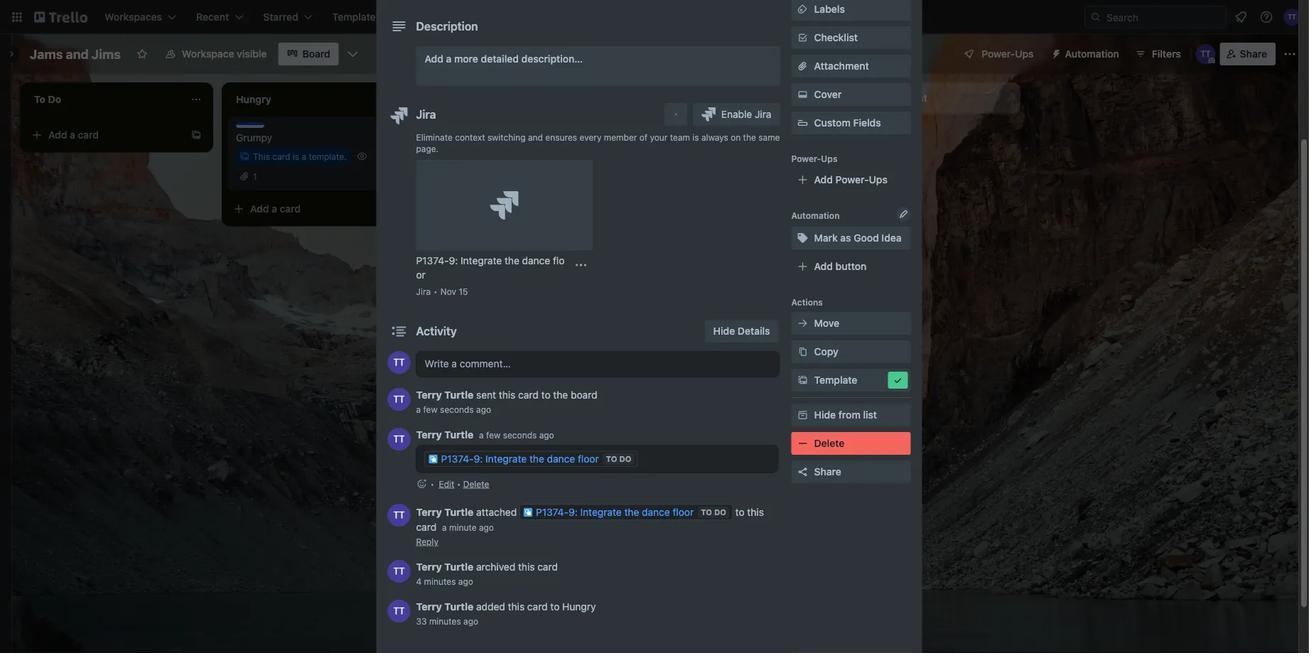 Task type: vqa. For each thing, say whether or not it's contained in the screenshot.


Task type: describe. For each thing, give the bounding box(es) containing it.
4 minutes ago link
[[416, 577, 473, 587]]

add a more detailed description… link
[[416, 46, 780, 86]]

template button
[[792, 369, 911, 392]]

ago inside terry turtle added this card to hungry 33 minutes ago
[[464, 617, 479, 626]]

terry turtle a few seconds ago
[[416, 429, 554, 441]]

card inside to this card
[[416, 522, 437, 533]]

eliminate
[[416, 132, 453, 142]]

archived
[[476, 561, 516, 573]]

primary element
[[0, 0, 1310, 34]]

15
[[459, 287, 468, 297]]

visible
[[237, 48, 267, 60]]

checklist link
[[792, 26, 911, 49]]

p1374-9: integrate the dance flo or jira • nov 15
[[416, 255, 565, 297]]

details
[[738, 325, 770, 337]]

member
[[604, 132, 637, 142]]

custom fields
[[815, 117, 881, 129]]

copy
[[815, 346, 839, 358]]

share for the left share button
[[815, 466, 842, 478]]

0 vertical spatial share button
[[1221, 43, 1276, 65]]

reply
[[416, 537, 439, 547]]

few inside 'terry turtle sent this card to the board a few seconds ago'
[[423, 405, 438, 415]]

switching
[[488, 132, 526, 142]]

context
[[455, 132, 485, 142]]

sm image for template
[[796, 373, 810, 388]]

the inside p1374-9: integrate the dance flo or jira • nov 15
[[505, 255, 520, 267]]

enable
[[722, 108, 753, 120]]

0 vertical spatial a few seconds ago link
[[416, 405, 491, 415]]

seconds inside 'terry turtle sent this card to the board a few seconds ago'
[[440, 405, 474, 415]]

hide details
[[714, 325, 770, 337]]

workspace
[[182, 48, 234, 60]]

add button button
[[792, 255, 911, 278]]

template
[[815, 374, 858, 386]]

edit • delete
[[439, 479, 489, 489]]

add another list
[[853, 92, 928, 104]]

mark as good idea
[[815, 232, 902, 244]]

1 vertical spatial floor
[[673, 507, 694, 518]]

hide for hide from list
[[815, 409, 836, 421]]

sm image for labels
[[796, 2, 810, 16]]

9: inside p1374-9: integrate the dance flo or jira • nov 15
[[449, 255, 458, 267]]

or
[[416, 269, 426, 281]]

p1374- inside p1374-9: integrate the dance flo or jira • nov 15
[[416, 255, 449, 267]]

add power-ups
[[815, 174, 888, 186]]

filters
[[1153, 48, 1182, 60]]

board
[[303, 48, 330, 60]]

1 horizontal spatial •
[[457, 479, 461, 489]]

grumpy link
[[236, 131, 401, 145]]

minutes inside terry turtle archived this card 4 minutes ago
[[424, 577, 456, 587]]

ensures
[[546, 132, 577, 142]]

1 vertical spatial a few seconds ago link
[[479, 431, 554, 441]]

hide details link
[[705, 320, 779, 343]]

same
[[759, 132, 780, 142]]

sm image for delete
[[796, 437, 810, 451]]

labels
[[815, 3, 845, 15]]

1 vertical spatial p1374-9: integrate the dance floor
[[536, 507, 694, 518]]

add button
[[815, 261, 867, 272]]

terry for terry turtle archived this card 4 minutes ago
[[416, 561, 442, 573]]

your
[[650, 132, 668, 142]]

color: blue, title: none image
[[236, 122, 265, 128]]

sm image for hide from list
[[796, 408, 810, 422]]

terry turtle (terryturtle) image for sent this card to the board
[[388, 388, 411, 411]]

added
[[476, 601, 505, 613]]

switch to… image
[[10, 10, 24, 24]]

hide from list link
[[792, 404, 911, 427]]

1 horizontal spatial ups
[[869, 174, 888, 186]]

mark as good idea button
[[792, 227, 911, 250]]

1 vertical spatial p1374-
[[441, 453, 474, 465]]

idea
[[882, 232, 902, 244]]

terry turtle (terryturtle) image for to this card
[[388, 504, 411, 527]]

terry for terry turtle a few seconds ago
[[416, 429, 442, 441]]

Board name text field
[[23, 43, 128, 65]]

cover
[[815, 89, 842, 100]]

2 vertical spatial dance
[[642, 507, 670, 518]]

1 vertical spatial automation
[[792, 210, 840, 220]]

customize views image
[[346, 47, 360, 61]]

0 horizontal spatial share button
[[792, 461, 911, 484]]

2 vertical spatial 9:
[[569, 507, 578, 518]]

ago inside terry turtle archived this card 4 minutes ago
[[459, 577, 473, 587]]

always
[[702, 132, 729, 142]]

jams and jims
[[30, 46, 121, 62]]

nov
[[441, 287, 457, 297]]

terry turtle (terryturtle) image for added this card to hungry
[[388, 600, 411, 623]]

card inside terry turtle added this card to hungry 33 minutes ago
[[528, 601, 548, 613]]

0 vertical spatial to do
[[606, 455, 632, 464]]

another
[[875, 92, 911, 104]]

0 notifications image
[[1233, 9, 1250, 26]]

integrate inside p1374-9: integrate the dance flo or jira • nov 15
[[461, 255, 502, 267]]

this inside to this card
[[748, 507, 764, 518]]

33
[[416, 617, 427, 626]]

enable jira
[[722, 108, 772, 120]]

minutes inside terry turtle added this card to hungry 33 minutes ago
[[429, 617, 461, 626]]

board link
[[278, 43, 339, 65]]

of
[[640, 132, 648, 142]]

reply link
[[416, 537, 439, 547]]

terry for terry turtle attached
[[416, 507, 442, 518]]

jira inside button
[[755, 108, 772, 120]]

to this card
[[416, 507, 764, 533]]

power-ups inside power-ups button
[[982, 48, 1034, 60]]

1 vertical spatial dance
[[547, 453, 575, 465]]

to inside to this card
[[736, 507, 745, 518]]

terry turtle archived this card 4 minutes ago
[[416, 561, 558, 587]]

attachment button
[[792, 55, 911, 78]]

a minute ago
[[442, 523, 494, 533]]

few inside terry turtle a few seconds ago
[[486, 431, 501, 441]]

4
[[416, 577, 422, 587]]

from
[[839, 409, 861, 421]]

button
[[836, 261, 867, 272]]

turtle for sent
[[445, 389, 474, 401]]

add another list button
[[828, 82, 1021, 114]]

good
[[854, 232, 879, 244]]

add inside "button"
[[853, 92, 872, 104]]

1 horizontal spatial do
[[715, 508, 727, 517]]

every
[[580, 132, 602, 142]]

hide from list
[[815, 409, 878, 421]]

custom fields button
[[792, 116, 911, 130]]

turtle for archived
[[445, 561, 474, 573]]

2 vertical spatial p1374-
[[536, 507, 569, 518]]

ago down attached
[[479, 523, 494, 533]]

search image
[[1091, 11, 1102, 23]]

detailed
[[481, 53, 519, 65]]

power-ups button
[[954, 43, 1043, 65]]

1 horizontal spatial power-
[[836, 174, 869, 186]]

sm image for automation
[[1046, 43, 1066, 63]]

hide for hide details
[[714, 325, 735, 337]]

show menu image
[[1284, 47, 1298, 61]]

1 vertical spatial is
[[293, 151, 299, 161]]

this for added this card to hungry
[[508, 601, 525, 613]]

description…
[[522, 53, 583, 65]]

more
[[454, 53, 479, 65]]

terry turtle sent this card to the board a few seconds ago
[[416, 389, 598, 415]]

minute
[[449, 523, 477, 533]]

p1374-9: integrate the dance floor image
[[490, 191, 519, 220]]

jims
[[92, 46, 121, 62]]

star or unstar board image
[[136, 48, 148, 60]]

labels link
[[792, 0, 911, 21]]

0 vertical spatial terry turtle (terryturtle) image
[[1197, 44, 1216, 64]]

sm image for cover
[[796, 87, 810, 102]]

1 vertical spatial 9:
[[474, 453, 483, 465]]

and inside text field
[[66, 46, 89, 62]]



Task type: locate. For each thing, give the bounding box(es) containing it.
2 horizontal spatial ups
[[1016, 48, 1034, 60]]

share button
[[1221, 43, 1276, 65], [792, 461, 911, 484]]

1 vertical spatial delete
[[463, 479, 489, 489]]

minutes right 4
[[424, 577, 456, 587]]

seconds inside terry turtle a few seconds ago
[[503, 431, 537, 441]]

Write a comment text field
[[416, 351, 780, 377]]

terry turtle attached
[[416, 507, 520, 518]]

this inside 'terry turtle sent this card to the board a few seconds ago'
[[499, 389, 516, 401]]

0 vertical spatial and
[[66, 46, 89, 62]]

0 vertical spatial delete link
[[792, 432, 911, 455]]

add a more detailed description…
[[425, 53, 583, 65]]

sm image left hide from list
[[796, 408, 810, 422]]

turtle inside 'terry turtle sent this card to the board a few seconds ago'
[[445, 389, 474, 401]]

floor
[[578, 453, 599, 465], [673, 507, 694, 518]]

terry
[[416, 389, 442, 401], [416, 429, 442, 441], [416, 507, 442, 518], [416, 561, 442, 573], [416, 601, 442, 613]]

ago up 33 minutes ago link
[[459, 577, 473, 587]]

1 horizontal spatial share button
[[1221, 43, 1276, 65]]

sm image for checklist
[[796, 31, 810, 45]]

0 vertical spatial power-
[[982, 48, 1016, 60]]

and left jims
[[66, 46, 89, 62]]

2 horizontal spatial 9:
[[569, 507, 578, 518]]

1 horizontal spatial 9:
[[474, 453, 483, 465]]

hide
[[714, 325, 735, 337], [815, 409, 836, 421]]

0 vertical spatial to
[[606, 455, 618, 464]]

terry up 33
[[416, 601, 442, 613]]

sm image down hide from list link
[[796, 437, 810, 451]]

2 terry from the top
[[416, 429, 442, 441]]

create from template… image left the grumpy
[[191, 129, 202, 141]]

the inside eliminate context switching and ensures every member of your team is always on the same page.
[[744, 132, 757, 142]]

1
[[253, 171, 257, 181]]

1 vertical spatial to
[[701, 508, 713, 517]]

1 horizontal spatial is
[[693, 132, 699, 142]]

ago inside terry turtle a few seconds ago
[[539, 431, 554, 441]]

attachment
[[815, 60, 870, 72]]

ago inside 'terry turtle sent this card to the board a few seconds ago'
[[476, 405, 491, 415]]

1 horizontal spatial create from template… image
[[594, 129, 606, 141]]

turtle inside terry turtle added this card to hungry 33 minutes ago
[[445, 601, 474, 613]]

to for the
[[542, 389, 551, 401]]

ups inside button
[[1016, 48, 1034, 60]]

automation down search icon
[[1066, 48, 1120, 60]]

2 vertical spatial to
[[551, 601, 560, 613]]

flo
[[553, 255, 565, 267]]

terry for terry turtle added this card to hungry 33 minutes ago
[[416, 601, 442, 613]]

create button
[[412, 6, 461, 28]]

1 vertical spatial share
[[815, 466, 842, 478]]

sm image inside checklist link
[[796, 31, 810, 45]]

sm image left cover
[[796, 87, 810, 102]]

2 vertical spatial terry turtle (terryturtle) image
[[388, 504, 411, 527]]

sm image inside automation button
[[1046, 43, 1066, 63]]

integrate
[[461, 255, 502, 267], [486, 453, 527, 465], [581, 507, 622, 518]]

on
[[731, 132, 741, 142]]

turtle inside terry turtle archived this card 4 minutes ago
[[445, 561, 474, 573]]

0 vertical spatial few
[[423, 405, 438, 415]]

0 horizontal spatial list
[[864, 409, 878, 421]]

seconds
[[440, 405, 474, 415], [503, 431, 537, 441]]

0 horizontal spatial floor
[[578, 453, 599, 465]]

checklist
[[815, 32, 858, 43]]

sm image left template
[[796, 373, 810, 388]]

edit
[[439, 479, 455, 489]]

0 horizontal spatial delete link
[[463, 479, 489, 489]]

0 horizontal spatial is
[[293, 151, 299, 161]]

sm image inside the copy link
[[796, 345, 810, 359]]

attached
[[476, 507, 517, 518]]

share button down 0 notifications icon
[[1221, 43, 1276, 65]]

list inside "button"
[[914, 92, 928, 104]]

cover link
[[792, 83, 911, 106]]

actions
[[792, 297, 823, 307]]

turtle
[[445, 389, 474, 401], [445, 429, 474, 441], [445, 507, 474, 518], [445, 561, 474, 573], [445, 601, 474, 613]]

0 vertical spatial share
[[1241, 48, 1268, 60]]

and left ensures on the left top of the page
[[528, 132, 543, 142]]

few
[[423, 405, 438, 415], [486, 431, 501, 441]]

jira down or
[[416, 287, 431, 297]]

sent
[[476, 389, 496, 401]]

list right from
[[864, 409, 878, 421]]

hide left from
[[815, 409, 836, 421]]

1 vertical spatial terry turtle (terryturtle) image
[[388, 428, 411, 451]]

hide left 'details'
[[714, 325, 735, 337]]

the
[[744, 132, 757, 142], [505, 255, 520, 267], [553, 389, 568, 401], [530, 453, 545, 465], [625, 507, 640, 518]]

share for top share button
[[1241, 48, 1268, 60]]

0 vertical spatial dance
[[522, 255, 551, 267]]

as
[[841, 232, 852, 244]]

sm image inside labels link
[[796, 2, 810, 16]]

eliminate context switching and ensures every member of your team is always on the same page.
[[416, 132, 780, 154]]

0 vertical spatial seconds
[[440, 405, 474, 415]]

1 vertical spatial list
[[864, 409, 878, 421]]

0 vertical spatial hide
[[714, 325, 735, 337]]

terry up 4
[[416, 561, 442, 573]]

add a card button
[[26, 124, 185, 146], [430, 124, 589, 146], [631, 124, 791, 146], [228, 198, 387, 220]]

1 horizontal spatial hide
[[815, 409, 836, 421]]

page.
[[416, 144, 439, 154]]

p1374-9: integrate the dance floor
[[441, 453, 599, 465], [536, 507, 694, 518]]

turtle up edit • delete
[[445, 429, 474, 441]]

delete link
[[792, 432, 911, 455], [463, 479, 489, 489]]

ago down sent
[[476, 405, 491, 415]]

ups down fields
[[869, 174, 888, 186]]

0 vertical spatial ups
[[1016, 48, 1034, 60]]

automation inside button
[[1066, 48, 1120, 60]]

1 terry from the top
[[416, 389, 442, 401]]

seconds up terry turtle a few seconds ago
[[440, 405, 474, 415]]

sm image inside cover link
[[796, 87, 810, 102]]

1 horizontal spatial automation
[[1066, 48, 1120, 60]]

automation up mark
[[792, 210, 840, 220]]

1 vertical spatial hide
[[815, 409, 836, 421]]

sm image
[[796, 2, 810, 16], [796, 231, 810, 245], [796, 316, 810, 331], [796, 345, 810, 359], [796, 373, 810, 388], [891, 373, 906, 388], [796, 437, 810, 451]]

a few seconds ago link down sent
[[416, 405, 491, 415]]

• inside p1374-9: integrate the dance flo or jira • nov 15
[[434, 287, 438, 297]]

p1374- right attached
[[536, 507, 569, 518]]

this card is a template.
[[253, 151, 347, 161]]

0 horizontal spatial share
[[815, 466, 842, 478]]

0 horizontal spatial delete
[[463, 479, 489, 489]]

to inside terry turtle added this card to hungry 33 minutes ago
[[551, 601, 560, 613]]

33 minutes ago link
[[416, 617, 479, 626]]

is inside eliminate context switching and ensures every member of your team is always on the same page.
[[693, 132, 699, 142]]

sm image left mark
[[796, 231, 810, 245]]

power-
[[982, 48, 1016, 60], [792, 154, 822, 164], [836, 174, 869, 186]]

to for hungry
[[551, 601, 560, 613]]

1 horizontal spatial list
[[914, 92, 928, 104]]

0 vertical spatial power-ups
[[982, 48, 1034, 60]]

0 vertical spatial delete
[[815, 438, 845, 449]]

4 terry from the top
[[416, 561, 442, 573]]

sm image right power-ups button
[[1046, 43, 1066, 63]]

1 horizontal spatial power-ups
[[982, 48, 1034, 60]]

0 vertical spatial p1374-
[[416, 255, 449, 267]]

1 create from template… image from the left
[[191, 129, 202, 141]]

terry turtle (terryturtle) image for archived this card
[[388, 560, 411, 583]]

activity
[[416, 325, 457, 338]]

0 vertical spatial p1374-9: integrate the dance floor
[[441, 453, 599, 465]]

1 vertical spatial seconds
[[503, 431, 537, 441]]

• left nov at the left of the page
[[434, 287, 438, 297]]

5 turtle from the top
[[445, 601, 474, 613]]

ups
[[1016, 48, 1034, 60], [822, 154, 838, 164], [869, 174, 888, 186]]

terry inside 'terry turtle sent this card to the board a few seconds ago'
[[416, 389, 442, 401]]

a few seconds ago link
[[416, 405, 491, 415], [479, 431, 554, 441]]

1 vertical spatial share button
[[792, 461, 911, 484]]

0 vertical spatial do
[[620, 455, 632, 464]]

create
[[421, 11, 452, 23]]

jira up eliminate
[[416, 108, 436, 121]]

1 vertical spatial to
[[736, 507, 745, 518]]

• right edit at bottom left
[[457, 479, 461, 489]]

0 horizontal spatial do
[[620, 455, 632, 464]]

5 terry from the top
[[416, 601, 442, 613]]

create from template… image
[[191, 129, 202, 141], [594, 129, 606, 141]]

sm image down actions
[[796, 316, 810, 331]]

0 horizontal spatial hide
[[714, 325, 735, 337]]

this
[[253, 151, 270, 161]]

and inside eliminate context switching and ensures every member of your team is always on the same page.
[[528, 132, 543, 142]]

jira
[[416, 108, 436, 121], [755, 108, 772, 120], [416, 287, 431, 297]]

list for add another list
[[914, 92, 928, 104]]

create from template… image
[[796, 129, 808, 141]]

1 vertical spatial power-ups
[[792, 154, 838, 164]]

2 vertical spatial integrate
[[581, 507, 622, 518]]

terry inside terry turtle added this card to hungry 33 minutes ago
[[416, 601, 442, 613]]

turtle for a
[[445, 429, 474, 441]]

1 vertical spatial ups
[[822, 154, 838, 164]]

few down 'terry turtle sent this card to the board a few seconds ago'
[[486, 431, 501, 441]]

1 horizontal spatial few
[[486, 431, 501, 441]]

0 horizontal spatial to
[[606, 455, 618, 464]]

0 horizontal spatial •
[[434, 287, 438, 297]]

terry turtle (terryturtle) image
[[1284, 9, 1301, 26], [388, 351, 411, 374], [388, 388, 411, 411], [388, 560, 411, 583], [388, 600, 411, 623]]

p1374- up edit • delete
[[441, 453, 474, 465]]

ago down 'terry turtle sent this card to the board a few seconds ago'
[[539, 431, 554, 441]]

jira up the same
[[755, 108, 772, 120]]

sm image left labels
[[796, 2, 810, 16]]

board
[[571, 389, 598, 401]]

9:
[[449, 255, 458, 267], [474, 453, 483, 465], [569, 507, 578, 518]]

terry turtle (terryturtle) image
[[1197, 44, 1216, 64], [388, 428, 411, 451], [388, 504, 411, 527]]

delete link up terry turtle attached
[[463, 479, 489, 489]]

share down hide from list
[[815, 466, 842, 478]]

0 horizontal spatial few
[[423, 405, 438, 415]]

1 vertical spatial •
[[457, 479, 461, 489]]

a inside 'terry turtle sent this card to the board a few seconds ago'
[[416, 405, 421, 415]]

terry turtle (terryturtle) image for terry turtle a few seconds ago
[[388, 428, 411, 451]]

description
[[416, 20, 478, 33]]

0 horizontal spatial power-ups
[[792, 154, 838, 164]]

dance inside p1374-9: integrate the dance flo or jira • nov 15
[[522, 255, 551, 267]]

sm image inside move link
[[796, 316, 810, 331]]

the inside 'terry turtle sent this card to the board a few seconds ago'
[[553, 389, 568, 401]]

this inside terry turtle archived this card 4 minutes ago
[[518, 561, 535, 573]]

sm image for move
[[796, 316, 810, 331]]

1 horizontal spatial floor
[[673, 507, 694, 518]]

terry left sent
[[416, 389, 442, 401]]

to
[[606, 455, 618, 464], [701, 508, 713, 517]]

share button down hide from list link
[[792, 461, 911, 484]]

p1374- up or
[[416, 255, 449, 267]]

0 horizontal spatial power-
[[792, 154, 822, 164]]

this for archived this card
[[518, 561, 535, 573]]

2 vertical spatial power-
[[836, 174, 869, 186]]

delete link down hide from list link
[[792, 432, 911, 455]]

1 horizontal spatial to
[[701, 508, 713, 517]]

jira inside p1374-9: integrate the dance flo or jira • nov 15
[[416, 287, 431, 297]]

a inside terry turtle a few seconds ago
[[479, 431, 484, 441]]

copy link
[[792, 341, 911, 363]]

hide inside 'link'
[[714, 325, 735, 337]]

hungry
[[563, 601, 596, 613]]

mark
[[815, 232, 838, 244]]

turtle left sent
[[445, 389, 474, 401]]

workspace visible
[[182, 48, 267, 60]]

sm image left copy
[[796, 345, 810, 359]]

few up terry turtle a few seconds ago
[[423, 405, 438, 415]]

is down grumpy link
[[293, 151, 299, 161]]

custom
[[815, 117, 851, 129]]

ups up add power-ups
[[822, 154, 838, 164]]

1 vertical spatial to do
[[701, 508, 727, 517]]

ups left automation button
[[1016, 48, 1034, 60]]

4 turtle from the top
[[445, 561, 474, 573]]

add a card
[[48, 129, 99, 141], [452, 129, 503, 141], [654, 129, 705, 141], [250, 203, 301, 215]]

card
[[78, 129, 99, 141], [482, 129, 503, 141], [684, 129, 705, 141], [273, 151, 290, 161], [280, 203, 301, 215], [518, 389, 539, 401], [416, 522, 437, 533], [538, 561, 558, 573], [528, 601, 548, 613]]

power- inside button
[[982, 48, 1016, 60]]

1 horizontal spatial and
[[528, 132, 543, 142]]

turtle up minute
[[445, 507, 474, 518]]

1 horizontal spatial to do
[[701, 508, 727, 517]]

1 turtle from the top
[[445, 389, 474, 401]]

sm image left the checklist
[[796, 31, 810, 45]]

turtle for added
[[445, 601, 474, 613]]

terry turtle added this card to hungry 33 minutes ago
[[416, 601, 596, 626]]

add reaction image
[[416, 477, 428, 491]]

automation
[[1066, 48, 1120, 60], [792, 210, 840, 220]]

template.
[[309, 151, 347, 161]]

1 vertical spatial integrate
[[486, 453, 527, 465]]

0 horizontal spatial create from template… image
[[191, 129, 202, 141]]

0 vertical spatial to
[[542, 389, 551, 401]]

ago down added
[[464, 617, 479, 626]]

sm image inside hide from list link
[[796, 408, 810, 422]]

card inside 'terry turtle sent this card to the board a few seconds ago'
[[518, 389, 539, 401]]

2 horizontal spatial power-
[[982, 48, 1016, 60]]

a few seconds ago link down 'terry turtle sent this card to the board a few seconds ago'
[[479, 431, 554, 441]]

1 vertical spatial power-
[[792, 154, 822, 164]]

0 vertical spatial automation
[[1066, 48, 1120, 60]]

Search field
[[1102, 6, 1227, 28]]

to inside 'terry turtle sent this card to the board a few seconds ago'
[[542, 389, 551, 401]]

this for sent this card to the board
[[499, 389, 516, 401]]

list for hide from list
[[864, 409, 878, 421]]

1 vertical spatial minutes
[[429, 617, 461, 626]]

terry for terry turtle sent this card to the board a few seconds ago
[[416, 389, 442, 401]]

1 vertical spatial do
[[715, 508, 727, 517]]

list right another
[[914, 92, 928, 104]]

3 turtle from the top
[[445, 507, 474, 518]]

1 horizontal spatial delete
[[815, 438, 845, 449]]

1 vertical spatial delete link
[[463, 479, 489, 489]]

1 vertical spatial and
[[528, 132, 543, 142]]

terry turtle (terryturtle) image inside primary 'element'
[[1284, 9, 1301, 26]]

to
[[542, 389, 551, 401], [736, 507, 745, 518], [551, 601, 560, 613]]

seconds down 'terry turtle sent this card to the board a few seconds ago'
[[503, 431, 537, 441]]

0 vertical spatial integrate
[[461, 255, 502, 267]]

edit link
[[439, 479, 455, 489]]

0 vertical spatial minutes
[[424, 577, 456, 587]]

1 horizontal spatial share
[[1241, 48, 1268, 60]]

list
[[914, 92, 928, 104], [864, 409, 878, 421]]

open information menu image
[[1260, 10, 1274, 24]]

grumpy
[[236, 132, 272, 144]]

automation button
[[1046, 43, 1128, 65]]

sm image for copy
[[796, 345, 810, 359]]

0 vertical spatial is
[[693, 132, 699, 142]]

create from template… image right ensures on the left top of the page
[[594, 129, 606, 141]]

0 horizontal spatial ups
[[822, 154, 838, 164]]

0 vertical spatial •
[[434, 287, 438, 297]]

terry down add reaction icon
[[416, 507, 442, 518]]

1 horizontal spatial delete link
[[792, 432, 911, 455]]

workspace visible button
[[156, 43, 276, 65]]

3 terry from the top
[[416, 507, 442, 518]]

delete
[[815, 438, 845, 449], [463, 479, 489, 489]]

turtle up 33 minutes ago link
[[445, 601, 474, 613]]

filters button
[[1131, 43, 1186, 65]]

2 turtle from the top
[[445, 429, 474, 441]]

1 vertical spatial few
[[486, 431, 501, 441]]

share left show menu icon
[[1241, 48, 1268, 60]]

this inside terry turtle added this card to hungry 33 minutes ago
[[508, 601, 525, 613]]

0 horizontal spatial 9:
[[449, 255, 458, 267]]

is right team
[[693, 132, 699, 142]]

card inside terry turtle archived this card 4 minutes ago
[[538, 561, 558, 573]]

sm image
[[796, 31, 810, 45], [1046, 43, 1066, 63], [796, 87, 810, 102], [796, 408, 810, 422]]

0 vertical spatial floor
[[578, 453, 599, 465]]

ago
[[476, 405, 491, 415], [539, 431, 554, 441], [479, 523, 494, 533], [459, 577, 473, 587], [464, 617, 479, 626]]

enable jira button
[[693, 103, 780, 126]]

0 vertical spatial list
[[914, 92, 928, 104]]

move
[[815, 318, 840, 329]]

terry inside terry turtle archived this card 4 minutes ago
[[416, 561, 442, 573]]

minutes right 33
[[429, 617, 461, 626]]

move link
[[792, 312, 911, 335]]

delete down hide from list
[[815, 438, 845, 449]]

2 vertical spatial ups
[[869, 174, 888, 186]]

add power-ups link
[[792, 169, 911, 191]]

0 horizontal spatial and
[[66, 46, 89, 62]]

a minute ago link
[[442, 523, 494, 533]]

turtle for attached
[[445, 507, 474, 518]]

terry up add reaction icon
[[416, 429, 442, 441]]

2 create from template… image from the left
[[594, 129, 606, 141]]

add inside button
[[815, 261, 833, 272]]

0 vertical spatial 9:
[[449, 255, 458, 267]]

0 horizontal spatial automation
[[792, 210, 840, 220]]

sm image inside mark as good idea button
[[796, 231, 810, 245]]

sm image down the copy link
[[891, 373, 906, 388]]

delete up terry turtle attached
[[463, 479, 489, 489]]

turtle up 4 minutes ago link at the left bottom of the page
[[445, 561, 474, 573]]



